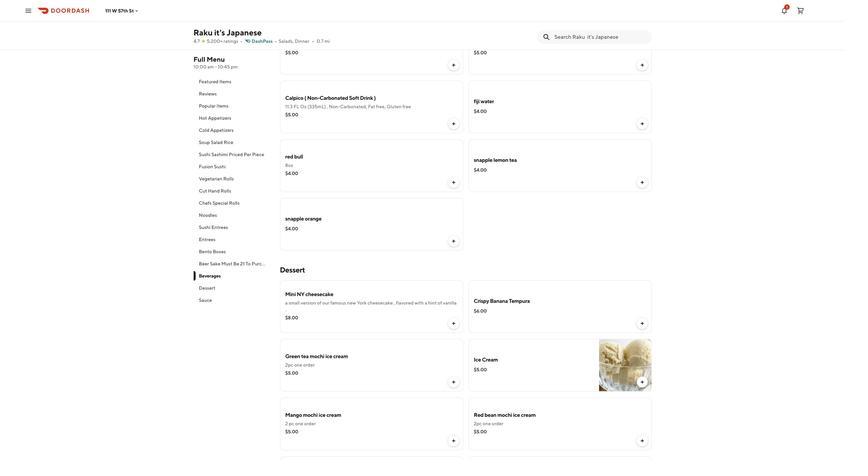 Task type: vqa. For each thing, say whether or not it's contained in the screenshot.


Task type: describe. For each thing, give the bounding box(es) containing it.
10:45
[[218, 64, 230, 69]]

popular items
[[199, 103, 229, 109]]

8oz
[[285, 163, 293, 168]]

111 w 57th st
[[105, 8, 134, 13]]

snapple lemon tea
[[474, 157, 517, 163]]

ice for red bean mochi ice cream
[[513, 412, 520, 418]]

mango
[[285, 412, 302, 418]]

hint
[[428, 300, 437, 306]]

add item to cart image for red bean mochi ice cream
[[639, 438, 645, 444]]

fiji water
[[474, 98, 494, 105]]

cut hand rolls
[[199, 188, 231, 194]]

ice
[[474, 357, 481, 363]]

water
[[481, 98, 494, 105]]

sake
[[210, 261, 220, 267]]

111
[[105, 8, 111, 13]]

per
[[244, 152, 251, 157]]

11.3
[[285, 104, 293, 109]]

cream for red bean mochi ice cream
[[521, 412, 536, 418]]

green
[[285, 353, 300, 360]]

one for green
[[294, 362, 302, 368]]

cold appetizers
[[199, 128, 234, 133]]

am
[[207, 64, 214, 69]]

order for bean
[[492, 421, 503, 426]]

hot appetizers button
[[193, 112, 272, 124]]

mini
[[285, 291, 296, 298]]

w
[[112, 8, 117, 13]]

fiji
[[474, 98, 480, 105]]

drink
[[360, 95, 373, 101]]

raku
[[193, 28, 213, 37]]

Item Search search field
[[554, 33, 646, 41]]

lemon
[[493, 157, 508, 163]]

vanilla
[[443, 300, 457, 306]]

ramune grape
[[285, 39, 320, 46]]

cut
[[199, 188, 207, 194]]

noodles
[[199, 213, 217, 218]]

grape
[[306, 39, 320, 46]]

raku  it's japanese
[[193, 28, 262, 37]]

cream
[[482, 357, 498, 363]]

• for salads, dinner • 0.7 mi
[[312, 38, 314, 44]]

chefs special rolls button
[[193, 197, 272, 209]]

vegetarian rolls
[[199, 176, 234, 182]]

$5.00 inside green tea mochi ice cream 2pc one order $5.00
[[285, 370, 298, 376]]

one for mango
[[295, 421, 303, 426]]

sauce
[[199, 298, 212, 303]]

beer sake must be 21 to purchase
[[199, 261, 272, 267]]

add item to cart image for mango mochi ice cream
[[451, 438, 456, 444]]

bento boxes
[[199, 249, 226, 254]]

add item to cart image for green tea mochi ice cream
[[451, 380, 456, 385]]

red bull 8oz $4.00
[[285, 154, 303, 176]]

japanese
[[227, 28, 262, 37]]

with
[[415, 300, 424, 306]]

appetizers for cold appetizers
[[210, 128, 234, 133]]

open menu image
[[24, 7, 32, 15]]

soup salad rice button
[[193, 136, 272, 148]]

popular
[[199, 103, 216, 109]]

fusion sushi
[[199, 164, 226, 169]]

must
[[221, 261, 232, 267]]

dashpass
[[252, 38, 273, 44]]

• for 5,200+ ratings •
[[240, 38, 242, 44]]

red
[[474, 412, 484, 418]]

$5.00 inside the mango mochi ice cream 2 pc one order $5.00
[[285, 429, 298, 435]]

order for mochi
[[304, 421, 316, 426]]

, inside calpico ( non-carbonated soft drink ) 11.3 fl oz (335ml) , non-carbonated, fat free, gluten free $5.00
[[327, 104, 328, 109]]

ny
[[297, 291, 304, 298]]

appetizers for hot appetizers
[[208, 115, 231, 121]]

york
[[357, 300, 367, 306]]

red
[[285, 154, 293, 160]]

2
[[285, 421, 288, 426]]

fusion
[[199, 164, 213, 169]]

famous
[[330, 300, 346, 306]]

calpico
[[285, 95, 303, 101]]

sushi entrees button
[[193, 221, 272, 233]]

1 of from the left
[[317, 300, 321, 306]]

be
[[233, 261, 239, 267]]

1 vertical spatial entrees
[[199, 237, 216, 242]]

fl
[[294, 104, 299, 109]]

gluten
[[387, 104, 402, 109]]

5,200+ ratings •
[[207, 38, 242, 44]]

sauce button
[[193, 294, 272, 306]]

$6.00
[[474, 308, 487, 314]]

chefs special rolls
[[199, 200, 240, 206]]

add item to cart image for fiji water
[[639, 121, 645, 127]]

our
[[322, 300, 329, 306]]

2 of from the left
[[438, 300, 442, 306]]

.
[[285, 307, 286, 312]]

special
[[213, 200, 228, 206]]

2 a from the left
[[425, 300, 427, 306]]

mi
[[325, 38, 330, 44]]

add item to cart image for mini ny cheesecake
[[451, 321, 456, 326]]

$4.00 inside red bull 8oz $4.00
[[285, 171, 298, 176]]

5,200+
[[207, 38, 223, 44]]

items for popular items
[[217, 103, 229, 109]]

dessert inside button
[[199, 285, 215, 291]]

salads,
[[279, 38, 294, 44]]

popular items button
[[193, 100, 272, 112]]

$4.00 for snapple lemon tea
[[474, 167, 487, 173]]

snapple orange
[[285, 216, 322, 222]]

notification bell image
[[780, 7, 788, 15]]

version
[[301, 300, 316, 306]]

reviews
[[199, 91, 217, 96]]

carbonated
[[320, 95, 348, 101]]

mochi for green
[[310, 353, 324, 360]]

10:00
[[193, 64, 206, 69]]

add item to cart image for calpico ( non-carbonated soft drink )
[[451, 121, 456, 127]]

free
[[403, 104, 411, 109]]

banana
[[490, 298, 508, 304]]

0 horizontal spatial cheesecake
[[305, 291, 333, 298]]

(
[[304, 95, 306, 101]]

dinner
[[295, 38, 309, 44]]



Task type: locate. For each thing, give the bounding box(es) containing it.
0 items, open order cart image
[[797, 7, 805, 15]]

• down 'japanese'
[[240, 38, 242, 44]]

a left hint
[[425, 300, 427, 306]]

non- right (
[[307, 95, 320, 101]]

full
[[193, 55, 205, 63]]

mochi right mango
[[303, 412, 318, 418]]

bean
[[485, 412, 497, 418]]

one down green
[[294, 362, 302, 368]]

$4.00 for snapple orange
[[285, 226, 298, 231]]

fusion sushi button
[[193, 161, 272, 173]]

0 horizontal spatial snapple
[[285, 216, 304, 222]]

0 horizontal spatial non-
[[307, 95, 320, 101]]

free,
[[376, 104, 386, 109]]

dessert up mini
[[280, 266, 305, 274]]

tea inside green tea mochi ice cream 2pc one order $5.00
[[301, 353, 309, 360]]

add item to cart image
[[451, 62, 456, 68], [639, 121, 645, 127], [639, 180, 645, 185], [639, 321, 645, 326], [451, 380, 456, 385], [639, 380, 645, 385], [639, 438, 645, 444]]

bull
[[294, 154, 303, 160]]

$4.00 down snapple lemon tea at the right top of page
[[474, 167, 487, 173]]

1 vertical spatial tea
[[301, 353, 309, 360]]

2pc inside red bean mochi ice cream 2pc one order $5.00
[[474, 421, 482, 426]]

priced
[[229, 152, 243, 157]]

1 vertical spatial sushi
[[214, 164, 226, 169]]

cold appetizers button
[[193, 124, 272, 136]]

items inside button
[[217, 103, 229, 109]]

1 vertical spatial ,
[[394, 300, 395, 306]]

1
[[786, 5, 788, 9]]

1 vertical spatial non-
[[329, 104, 340, 109]]

, right "(335ml)"
[[327, 104, 328, 109]]

0 vertical spatial non-
[[307, 95, 320, 101]]

hand
[[208, 188, 220, 194]]

rolls up noodles button
[[229, 200, 240, 206]]

0 horizontal spatial a
[[285, 300, 288, 306]]

$4.00 for fiji water
[[474, 109, 487, 114]]

full menu 10:00 am - 10:45 pm
[[193, 55, 238, 69]]

tea right green
[[301, 353, 309, 360]]

items inside button
[[219, 79, 231, 84]]

appetizers inside hot appetizers button
[[208, 115, 231, 121]]

0 vertical spatial tea
[[509, 157, 517, 163]]

1 vertical spatial 2pc
[[474, 421, 482, 426]]

1 vertical spatial dessert
[[199, 285, 215, 291]]

1 a from the left
[[285, 300, 288, 306]]

ratings
[[224, 38, 238, 44]]

red bean mochi ice cream 2pc one order $5.00
[[474, 412, 536, 435]]

one
[[294, 362, 302, 368], [295, 421, 303, 426], [483, 421, 491, 426]]

•
[[240, 38, 242, 44], [275, 38, 277, 44], [312, 38, 314, 44]]

order inside the mango mochi ice cream 2 pc one order $5.00
[[304, 421, 316, 426]]

0 vertical spatial items
[[219, 79, 231, 84]]

1 vertical spatial snapple
[[285, 216, 304, 222]]

appetizers inside 'cold appetizers' button
[[210, 128, 234, 133]]

1 horizontal spatial a
[[425, 300, 427, 306]]

one down bean
[[483, 421, 491, 426]]

2pc down green
[[285, 362, 293, 368]]

1 horizontal spatial ,
[[394, 300, 395, 306]]

tempura
[[509, 298, 530, 304]]

of right hint
[[438, 300, 442, 306]]

4.7
[[193, 38, 200, 44]]

appetizers up salad
[[210, 128, 234, 133]]

ice inside red bean mochi ice cream 2pc one order $5.00
[[513, 412, 520, 418]]

fat
[[368, 104, 375, 109]]

items for featured items
[[219, 79, 231, 84]]

non-
[[307, 95, 320, 101], [329, 104, 340, 109]]

one inside the mango mochi ice cream 2 pc one order $5.00
[[295, 421, 303, 426]]

0 vertical spatial ,
[[327, 104, 328, 109]]

$5.00 inside calpico ( non-carbonated soft drink ) 11.3 fl oz (335ml) , non-carbonated, fat free, gluten free $5.00
[[285, 112, 298, 117]]

0 vertical spatial rolls
[[223, 176, 234, 182]]

ice
[[325, 353, 332, 360], [319, 412, 326, 418], [513, 412, 520, 418]]

$8.00
[[285, 315, 298, 321]]

beer sake must be 21 to purchase button
[[193, 258, 272, 270]]

hot appetizers
[[199, 115, 231, 121]]

beverages
[[199, 273, 221, 279]]

0.7
[[317, 38, 324, 44]]

0 vertical spatial 2pc
[[285, 362, 293, 368]]

, left flavored
[[394, 300, 395, 306]]

2pc
[[285, 362, 293, 368], [474, 421, 482, 426]]

0 vertical spatial appetizers
[[208, 115, 231, 121]]

oz
[[300, 104, 307, 109]]

0 vertical spatial sushi
[[199, 152, 210, 157]]

cheesecake up our
[[305, 291, 333, 298]]

0 horizontal spatial of
[[317, 300, 321, 306]]

mochi right bean
[[497, 412, 512, 418]]

2pc down the red
[[474, 421, 482, 426]]

1 vertical spatial items
[[217, 103, 229, 109]]

1 horizontal spatial non-
[[329, 104, 340, 109]]

0 horizontal spatial dessert
[[199, 285, 215, 291]]

to
[[246, 261, 251, 267]]

featured items button
[[193, 76, 272, 88]]

snapple for snapple orange
[[285, 216, 304, 222]]

sushi
[[199, 152, 210, 157], [214, 164, 226, 169], [199, 225, 210, 230]]

tea right lemon at the top
[[509, 157, 517, 163]]

noodles button
[[193, 209, 272, 221]]

boxes
[[213, 249, 226, 254]]

it's
[[214, 28, 225, 37]]

dessert button
[[193, 282, 272, 294]]

add item to cart image for snapple lemon tea
[[639, 180, 645, 185]]

rice
[[224, 140, 233, 145]]

21
[[240, 261, 245, 267]]

0 vertical spatial entrees
[[211, 225, 228, 230]]

0 horizontal spatial •
[[240, 38, 242, 44]]

$5.00 inside red bean mochi ice cream 2pc one order $5.00
[[474, 429, 487, 435]]

cut hand rolls button
[[193, 185, 272, 197]]

57th
[[118, 8, 128, 13]]

calpico ( non-carbonated soft drink ) 11.3 fl oz (335ml) , non-carbonated, fat free, gluten free $5.00
[[285, 95, 411, 117]]

3 • from the left
[[312, 38, 314, 44]]

piece
[[252, 152, 264, 157]]

2 vertical spatial rolls
[[229, 200, 240, 206]]

appetizers up cold appetizers
[[208, 115, 231, 121]]

(335ml)
[[308, 104, 326, 109]]

1 horizontal spatial cheesecake
[[368, 300, 393, 306]]

sushi down sashimi
[[214, 164, 226, 169]]

salad
[[211, 140, 223, 145]]

$4.00 down snapple orange
[[285, 226, 298, 231]]

add item to cart image for crispy banana tempura
[[639, 321, 645, 326]]

featured items
[[199, 79, 231, 84]]

crispy banana tempura
[[474, 298, 530, 304]]

ice for green tea mochi ice cream
[[325, 353, 332, 360]]

vegetarian rolls button
[[193, 173, 272, 185]]

sushi entrees
[[199, 225, 228, 230]]

one inside green tea mochi ice cream 2pc one order $5.00
[[294, 362, 302, 368]]

sashimi
[[211, 152, 228, 157]]

order for tea
[[303, 362, 315, 368]]

rolls for hand
[[221, 188, 231, 194]]

sushi down noodles
[[199, 225, 210, 230]]

items up the hot appetizers
[[217, 103, 229, 109]]

sushi down soup
[[199, 152, 210, 157]]

cheesecake right york
[[368, 300, 393, 306]]

$4.00 down 8oz
[[285, 171, 298, 176]]

2pc inside green tea mochi ice cream 2pc one order $5.00
[[285, 362, 293, 368]]

entrees button
[[193, 233, 272, 246]]

cream inside green tea mochi ice cream 2pc one order $5.00
[[333, 353, 348, 360]]

cream for green tea mochi ice cream
[[333, 353, 348, 360]]

-
[[215, 64, 217, 69]]

sushi inside button
[[199, 152, 210, 157]]

rolls right the hand
[[221, 188, 231, 194]]

soup
[[199, 140, 210, 145]]

mochi right green
[[310, 353, 324, 360]]

entrees down noodles
[[211, 225, 228, 230]]

2pc for green
[[285, 362, 293, 368]]

1 horizontal spatial of
[[438, 300, 442, 306]]

carbonated,
[[340, 104, 367, 109]]

add item to cart image for snapple orange
[[451, 239, 456, 244]]

ramune
[[285, 39, 305, 46]]

add item to cart image for red bull
[[451, 180, 456, 185]]

0 horizontal spatial 2pc
[[285, 362, 293, 368]]

2 horizontal spatial •
[[312, 38, 314, 44]]

snapple left orange
[[285, 216, 304, 222]]

1 horizontal spatial •
[[275, 38, 277, 44]]

cream inside the mango mochi ice cream 2 pc one order $5.00
[[327, 412, 341, 418]]

mochi inside red bean mochi ice cream 2pc one order $5.00
[[497, 412, 512, 418]]

1 vertical spatial appetizers
[[210, 128, 234, 133]]

rolls for special
[[229, 200, 240, 206]]

• left salads,
[[275, 38, 277, 44]]

st
[[129, 8, 134, 13]]

sushi for sushi entrees
[[199, 225, 210, 230]]

1 vertical spatial rolls
[[221, 188, 231, 194]]

sushi sashimi priced per piece button
[[193, 148, 272, 161]]

green tea mochi ice cream 2pc one order $5.00
[[285, 353, 348, 376]]

soft
[[349, 95, 359, 101]]

0 vertical spatial snapple
[[474, 157, 493, 163]]

111 w 57th st button
[[105, 8, 139, 13]]

of left our
[[317, 300, 321, 306]]

1 • from the left
[[240, 38, 242, 44]]

dashpass •
[[252, 38, 277, 44]]

1 horizontal spatial tea
[[509, 157, 517, 163]]

1 vertical spatial cheesecake
[[368, 300, 393, 306]]

reviews button
[[193, 88, 272, 100]]

cold
[[199, 128, 209, 133]]

mochi for red
[[497, 412, 512, 418]]

one for red
[[483, 421, 491, 426]]

,
[[327, 104, 328, 109], [394, 300, 395, 306]]

, inside mini ny cheesecake a small version of our famous new york cheesecake , flavored with a hint of vanilla . $8.00
[[394, 300, 395, 306]]

non- down the carbonated
[[329, 104, 340, 109]]

ice cream image
[[599, 339, 652, 392]]

small
[[289, 300, 300, 306]]

snapple for snapple lemon tea
[[474, 157, 493, 163]]

beer
[[199, 261, 209, 267]]

mochi inside green tea mochi ice cream 2pc one order $5.00
[[310, 353, 324, 360]]

items up reviews button at the top of the page
[[219, 79, 231, 84]]

sushi for sushi sashimi priced per piece
[[199, 152, 210, 157]]

snapple left lemon at the top
[[474, 157, 493, 163]]

1 horizontal spatial dessert
[[280, 266, 305, 274]]

$4.00 down fiji at the right
[[474, 109, 487, 114]]

1 horizontal spatial snapple
[[474, 157, 493, 163]]

order
[[303, 362, 315, 368], [304, 421, 316, 426], [492, 421, 503, 426]]

)
[[374, 95, 376, 101]]

0 horizontal spatial tea
[[301, 353, 309, 360]]

1 horizontal spatial 2pc
[[474, 421, 482, 426]]

2 vertical spatial sushi
[[199, 225, 210, 230]]

soup salad rice
[[199, 140, 233, 145]]

one inside red bean mochi ice cream 2pc one order $5.00
[[483, 421, 491, 426]]

a up .
[[285, 300, 288, 306]]

add item to cart image
[[639, 62, 645, 68], [451, 121, 456, 127], [451, 180, 456, 185], [451, 239, 456, 244], [451, 321, 456, 326], [451, 438, 456, 444]]

ice inside the mango mochi ice cream 2 pc one order $5.00
[[319, 412, 326, 418]]

cream inside red bean mochi ice cream 2pc one order $5.00
[[521, 412, 536, 418]]

entrees up bento
[[199, 237, 216, 242]]

order inside red bean mochi ice cream 2pc one order $5.00
[[492, 421, 503, 426]]

• left 0.7
[[312, 38, 314, 44]]

order inside green tea mochi ice cream 2pc one order $5.00
[[303, 362, 315, 368]]

ice inside green tea mochi ice cream 2pc one order $5.00
[[325, 353, 332, 360]]

0 vertical spatial cheesecake
[[305, 291, 333, 298]]

one right pc
[[295, 421, 303, 426]]

2pc for red
[[474, 421, 482, 426]]

vegetarian
[[199, 176, 222, 182]]

snapple
[[474, 157, 493, 163], [285, 216, 304, 222]]

0 horizontal spatial ,
[[327, 104, 328, 109]]

0 vertical spatial dessert
[[280, 266, 305, 274]]

mochi inside the mango mochi ice cream 2 pc one order $5.00
[[303, 412, 318, 418]]

rolls up cut hand rolls button
[[223, 176, 234, 182]]

dessert up sauce
[[199, 285, 215, 291]]

bento boxes button
[[193, 246, 272, 258]]

ice cream
[[474, 357, 498, 363]]

2 • from the left
[[275, 38, 277, 44]]

orange
[[305, 216, 322, 222]]



